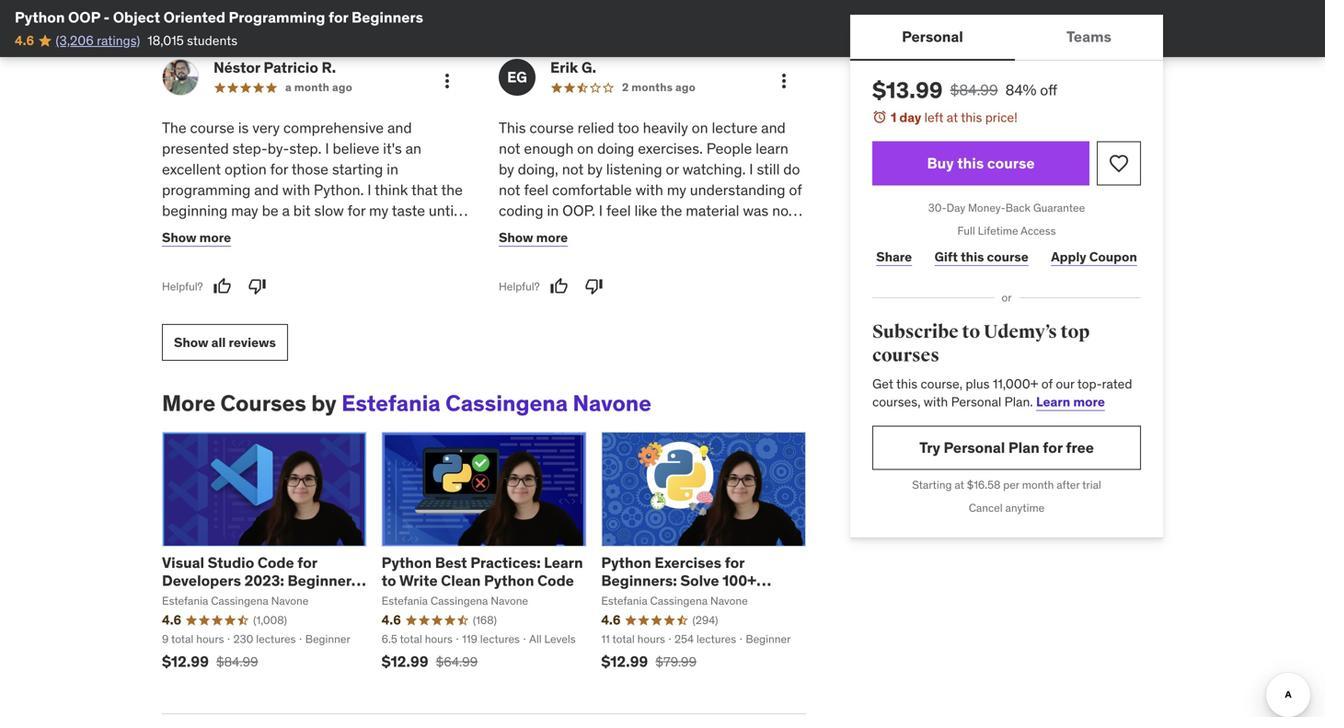 Task type: vqa. For each thing, say whether or not it's contained in the screenshot.
with
yes



Task type: describe. For each thing, give the bounding box(es) containing it.
python for python exercises for beginners: solve 100+ coding challenges
[[602, 554, 652, 573]]

exercises
[[655, 554, 722, 573]]

still
[[757, 160, 780, 179]]

patricio
[[264, 58, 319, 77]]

this course relied too heavily on lecture and not enough on doing exercises.  people learn by doing, not by listening or watching.  i still do not feel comfortable with my understanding of coding in oop.  i feel like the material was not worth paying money for.
[[499, 119, 802, 241]]

starting at $16.58 per month after trial cancel anytime
[[913, 478, 1102, 515]]

course inside "link"
[[988, 248, 1029, 265]]

100+
[[723, 571, 757, 590]]

230 lectures
[[234, 632, 296, 647]]

this for buy
[[958, 154, 985, 173]]

people
[[707, 139, 753, 158]]

understanding
[[690, 180, 786, 199]]

168 reviews element
[[473, 613, 497, 628]]

$12.99 for python exercises for beginners: solve 100+ coding challenges
[[602, 652, 649, 671]]

challenges
[[655, 589, 734, 608]]

this
[[499, 119, 526, 137]]

6.5 total hours
[[382, 632, 453, 647]]

to inside subscribe to udemy's top courses
[[963, 321, 981, 343]]

hours for python best practices: learn to write clean python code
[[425, 632, 453, 647]]

teams button
[[1016, 15, 1164, 59]]

with inside 'this course relied too heavily on lecture and not enough on doing exercises.  people learn by doing, not by listening or watching.  i still do not feel comfortable with my understanding of coding in oop.  i feel like the material was not worth paying money for.'
[[636, 180, 664, 199]]

estefania cassingena navone for developers
[[162, 594, 309, 608]]

visual studio code for developers 2023: beginner to advanced link
[[162, 554, 366, 608]]

python.
[[314, 180, 364, 199]]

in inside 'this course relied too heavily on lecture and not enough on doing exercises.  people learn by doing, not by listening or watching.  i still do not feel comfortable with my understanding of coding in oop.  i feel like the material was not worth paying money for.'
[[547, 201, 559, 220]]

code inside visual studio code for developers 2023: beginner to advanced
[[258, 554, 294, 573]]

learn more link
[[1037, 394, 1106, 410]]

subscribe to udemy's top courses
[[873, 321, 1090, 367]]

4.6 for visual studio code for developers 2023: beginner to advanced
[[162, 612, 182, 628]]

for inside python exercises for beginners: solve 100+ coding challenges
[[725, 554, 745, 573]]

excellent
[[162, 160, 221, 179]]

write
[[399, 571, 438, 590]]

1 horizontal spatial feel
[[607, 201, 631, 220]]

2
[[622, 80, 629, 95]]

course inside button
[[988, 154, 1035, 173]]

price!
[[986, 109, 1018, 126]]

beginner for coding
[[746, 632, 791, 647]]

beginning
[[162, 201, 228, 220]]

erik
[[551, 58, 579, 77]]

$12.99 $64.99
[[382, 652, 478, 671]]

0 vertical spatial feel
[[524, 180, 549, 199]]

additional actions for review by erik g. image
[[773, 70, 796, 92]]

oriented
[[164, 8, 226, 27]]

additional actions for review by néstor patricio r. image
[[436, 70, 459, 92]]

do
[[784, 160, 801, 179]]

84%
[[1006, 81, 1037, 99]]

personal inside try personal plan for free link
[[944, 438, 1006, 457]]

i down comprehensive
[[325, 139, 329, 158]]

294 reviews element
[[693, 613, 719, 628]]

python up (168)
[[484, 571, 535, 590]]

code inside python best practices: learn to write clean python code estefania cassingena navone
[[538, 571, 574, 590]]

course inside the course is very comprehensive and presented step-by-step. i believe it's an excellent option for those starting in programming and with python. i think that the beginning may be a bit slow for my taste until it starts with more in-depth content.
[[190, 119, 235, 137]]

more down the "top-"
[[1074, 394, 1106, 410]]

more
[[162, 390, 216, 417]]

lectures for coding
[[697, 632, 737, 647]]

and inside 'this course relied too heavily on lecture and not enough on doing exercises.  people learn by doing, not by listening or watching.  i still do not feel comfortable with my understanding of coding in oop.  i feel like the material was not worth paying money for.'
[[762, 119, 786, 137]]

listening
[[607, 160, 663, 179]]

comprehensive
[[284, 119, 384, 137]]

lectures for beginner
[[256, 632, 296, 647]]

personal button
[[851, 15, 1016, 59]]

2023:
[[245, 571, 285, 590]]

the inside 'this course relied too heavily on lecture and not enough on doing exercises.  people learn by doing, not by listening or watching.  i still do not feel comfortable with my understanding of coding in oop.  i feel like the material was not worth paying money for.'
[[661, 201, 683, 220]]

starts
[[174, 222, 212, 241]]

hours for visual studio code for developers 2023: beginner to advanced
[[196, 632, 224, 647]]

advanced
[[180, 589, 249, 608]]

those
[[292, 160, 329, 179]]

to inside visual studio code for developers 2023: beginner to advanced
[[162, 589, 177, 608]]

$12.99 $79.99
[[602, 652, 697, 671]]

an
[[406, 139, 422, 158]]

this for get
[[897, 375, 918, 392]]

for left the beginners
[[329, 8, 349, 27]]

developers
[[162, 571, 241, 590]]

2 lectures from the left
[[480, 632, 520, 647]]

mark review by néstor patricio r. as helpful image
[[213, 277, 232, 296]]

i left still
[[750, 160, 754, 179]]

try personal plan for free
[[920, 438, 1095, 457]]

my inside the course is very comprehensive and presented step-by-step. i believe it's an excellent option for those starting in programming and with python. i think that the beginning may be a bit slow for my taste until it starts with more in-depth content.
[[369, 201, 389, 220]]

share
[[877, 248, 913, 265]]

rated
[[1103, 375, 1133, 392]]

the inside the course is very comprehensive and presented step-by-step. i believe it's an excellent option for those starting in programming and with python. i think that the beginning may be a bit slow for my taste until it starts with more in-depth content.
[[441, 180, 463, 199]]

ago for comprehensive
[[332, 80, 353, 95]]

levels
[[545, 632, 576, 647]]

$16.58
[[968, 478, 1001, 492]]

(3,206 ratings)
[[56, 32, 140, 49]]

full
[[958, 224, 976, 238]]

r.
[[322, 58, 336, 77]]

30-day money-back guarantee full lifetime access
[[929, 201, 1086, 238]]

lecture
[[712, 119, 758, 137]]

cancel
[[969, 501, 1003, 515]]

for.
[[635, 222, 656, 241]]

cassingena inside python best practices: learn to write clean python code estefania cassingena navone
[[431, 594, 488, 608]]

or inside 'this course relied too heavily on lecture and not enough on doing exercises.  people learn by doing, not by listening or watching.  i still do not feel comfortable with my understanding of coding in oop.  i feel like the material was not worth paying money for.'
[[666, 160, 679, 179]]

$12.99 for python best practices: learn to write clean python code
[[382, 652, 429, 671]]

all
[[530, 632, 542, 647]]

helpful? for the course is very comprehensive and presented step-by-step. i believe it's an excellent option for those starting in programming and with python. i think that the beginning may be a bit slow for my taste until it starts with more in-depth content.
[[162, 279, 203, 294]]

coupon
[[1090, 248, 1138, 265]]

i left think
[[368, 180, 372, 199]]

of inside get this course, plus 11,000+ of our top-rated courses, with personal plan.
[[1042, 375, 1053, 392]]

programming
[[229, 8, 325, 27]]

option
[[225, 160, 267, 179]]

gift this course
[[935, 248, 1029, 265]]

top
[[1061, 321, 1090, 343]]

courses
[[221, 390, 307, 417]]

the
[[162, 119, 187, 137]]

2 months ago
[[622, 80, 696, 95]]

erik g.
[[551, 58, 597, 77]]

all levels
[[530, 632, 576, 647]]

1 horizontal spatial by
[[499, 160, 515, 179]]

try
[[920, 438, 941, 457]]

of inside 'this course relied too heavily on lecture and not enough on doing exercises.  people learn by doing, not by listening or watching.  i still do not feel comfortable with my understanding of coding in oop.  i feel like the material was not worth paying money for.'
[[790, 180, 802, 199]]

show more for the course is very comprehensive and presented step-by-step. i believe it's an excellent option for those starting in programming and with python. i think that the beginning may be a bit slow for my taste until it starts with more in-depth content.
[[162, 229, 231, 246]]

beginner for beginner
[[305, 632, 351, 647]]

mark review by erik g. as helpful image
[[550, 277, 569, 296]]

visual
[[162, 554, 204, 573]]

119
[[462, 632, 478, 647]]

plan.
[[1005, 394, 1034, 410]]

anytime
[[1006, 501, 1045, 515]]

until
[[429, 201, 458, 220]]

1 horizontal spatial and
[[388, 119, 412, 137]]

buy this course button
[[873, 141, 1090, 186]]

courses,
[[873, 394, 921, 410]]

for up 'content.'
[[348, 201, 366, 220]]

it's
[[383, 139, 402, 158]]

total for python exercises for beginners: solve 100+ coding challenges
[[613, 632, 635, 647]]

all
[[211, 334, 226, 351]]

free
[[1067, 438, 1095, 457]]

paying
[[540, 222, 584, 241]]

it
[[162, 222, 171, 241]]

clean
[[441, 571, 481, 590]]

i right oop.
[[599, 201, 603, 220]]

best
[[435, 554, 467, 573]]

show for the course is very comprehensive and presented step-by-step. i believe it's an excellent option for those starting in programming and with python. i think that the beginning may be a bit slow for my taste until it starts with more in-depth content.
[[162, 229, 197, 246]]

11,000+
[[993, 375, 1039, 392]]

oop
[[68, 8, 100, 27]]

starting
[[332, 160, 383, 179]]

230
[[234, 632, 254, 647]]

teams
[[1067, 27, 1112, 46]]

with up bit
[[282, 180, 310, 199]]

more inside the course is very comprehensive and presented step-by-step. i believe it's an excellent option for those starting in programming and with python. i think that the beginning may be a bit slow for my taste until it starts with more in-depth content.
[[247, 222, 281, 241]]

students
[[187, 32, 238, 49]]



Task type: locate. For each thing, give the bounding box(es) containing it.
show down beginning
[[162, 229, 197, 246]]

not up coding
[[499, 180, 521, 199]]

2 estefania cassingena navone from the left
[[602, 594, 748, 608]]

1 horizontal spatial helpful?
[[499, 279, 540, 294]]

1 horizontal spatial or
[[1002, 291, 1012, 305]]

$84.99 for $12.99
[[216, 654, 258, 670]]

0 vertical spatial month
[[294, 80, 330, 95]]

1 horizontal spatial $84.99
[[951, 81, 999, 99]]

gift
[[935, 248, 958, 265]]

buy this course
[[928, 154, 1035, 173]]

estefania cassingena navone down 2023:
[[162, 594, 309, 608]]

in up paying
[[547, 201, 559, 220]]

0 horizontal spatial to
[[162, 589, 177, 608]]

hours up $12.99 $84.99
[[196, 632, 224, 647]]

is
[[238, 119, 249, 137]]

$12.99 down 9 total hours
[[162, 652, 209, 671]]

0 horizontal spatial $12.99
[[162, 652, 209, 671]]

or up udemy's
[[1002, 291, 1012, 305]]

$12.99 down 6.5 total hours
[[382, 652, 429, 671]]

helpful? left mark review by erik g. as helpful icon
[[499, 279, 540, 294]]

0 horizontal spatial ago
[[332, 80, 353, 95]]

or
[[666, 160, 679, 179], [1002, 291, 1012, 305]]

1 vertical spatial on
[[578, 139, 594, 158]]

the up until
[[441, 180, 463, 199]]

starting
[[913, 478, 953, 492]]

on
[[692, 119, 709, 137], [578, 139, 594, 158]]

that
[[412, 180, 438, 199]]

more down the be
[[247, 222, 281, 241]]

0 horizontal spatial feel
[[524, 180, 549, 199]]

$84.99 inside $13.99 $84.99 84% off
[[951, 81, 999, 99]]

4.6 up 11
[[602, 612, 621, 628]]

per
[[1004, 478, 1020, 492]]

3 $12.99 from the left
[[602, 652, 649, 671]]

for
[[329, 8, 349, 27], [270, 160, 288, 179], [348, 201, 366, 220], [1044, 438, 1063, 457], [298, 554, 317, 573], [725, 554, 745, 573]]

$84.99 up 1 day left at this price!
[[951, 81, 999, 99]]

0 vertical spatial or
[[666, 160, 679, 179]]

estefania inside python best practices: learn to write clean python code estefania cassingena navone
[[382, 594, 428, 608]]

too
[[618, 119, 640, 137]]

of
[[790, 180, 802, 199], [1042, 375, 1053, 392]]

1 horizontal spatial ago
[[676, 80, 696, 95]]

courses
[[873, 345, 940, 367]]

think
[[375, 180, 408, 199]]

in inside the course is very comprehensive and presented step-by-step. i believe it's an excellent option for those starting in programming and with python. i think that the beginning may be a bit slow for my taste until it starts with more in-depth content.
[[387, 160, 399, 179]]

2 horizontal spatial hours
[[638, 632, 666, 647]]

0 horizontal spatial show more button
[[162, 219, 231, 256]]

slow
[[314, 201, 344, 220]]

apply coupon button
[[1048, 239, 1142, 276]]

with down may on the left top of the page
[[216, 222, 244, 241]]

2 vertical spatial personal
[[944, 438, 1006, 457]]

1 horizontal spatial hours
[[425, 632, 453, 647]]

0 vertical spatial $84.99
[[951, 81, 999, 99]]

course down lifetime
[[988, 248, 1029, 265]]

this inside "link"
[[961, 248, 985, 265]]

lectures
[[256, 632, 296, 647], [480, 632, 520, 647], [697, 632, 737, 647]]

show more for this course relied too heavily on lecture and not enough on doing exercises.  people learn by doing, not by listening or watching.  i still do not feel comfortable with my understanding of coding in oop.  i feel like the material was not worth paying money for.
[[499, 229, 568, 246]]

1 vertical spatial at
[[955, 478, 965, 492]]

néstor
[[214, 58, 260, 77]]

python exercises for beginners: solve 100+ coding challenges link
[[602, 554, 772, 608]]

guarantee
[[1034, 201, 1086, 215]]

0 horizontal spatial helpful?
[[162, 279, 203, 294]]

0 horizontal spatial lectures
[[256, 632, 296, 647]]

gift this course link
[[931, 239, 1033, 276]]

0 vertical spatial at
[[947, 109, 959, 126]]

hours for python exercises for beginners: solve 100+ coding challenges
[[638, 632, 666, 647]]

this for gift
[[961, 248, 985, 265]]

like
[[635, 201, 658, 220]]

4.6 for python best practices: learn to write clean python code
[[382, 612, 401, 628]]

for inside try personal plan for free link
[[1044, 438, 1063, 457]]

at right left
[[947, 109, 959, 126]]

total right 9
[[171, 632, 194, 647]]

python left best
[[382, 554, 432, 573]]

1 horizontal spatial $12.99
[[382, 652, 429, 671]]

1 vertical spatial of
[[1042, 375, 1053, 392]]

not down 'this'
[[499, 139, 521, 158]]

very
[[253, 119, 280, 137]]

get
[[873, 375, 894, 392]]

2 horizontal spatial to
[[963, 321, 981, 343]]

0 horizontal spatial show more
[[162, 229, 231, 246]]

for inside visual studio code for developers 2023: beginner to advanced
[[298, 554, 317, 573]]

2 $12.99 from the left
[[382, 652, 429, 671]]

254 lectures
[[675, 632, 737, 647]]

0 vertical spatial in
[[387, 160, 399, 179]]

i
[[325, 139, 329, 158], [750, 160, 754, 179], [368, 180, 372, 199], [599, 201, 603, 220]]

at left $16.58
[[955, 478, 965, 492]]

0 horizontal spatial by
[[311, 390, 337, 417]]

top-
[[1078, 375, 1103, 392]]

taste
[[392, 201, 425, 220]]

0 horizontal spatial learn
[[544, 554, 584, 573]]

python best practices: learn to write clean python code link
[[382, 554, 584, 590]]

lifetime
[[978, 224, 1019, 238]]

estefania cassingena navone
[[162, 594, 309, 608], [602, 594, 748, 608]]

with down course,
[[924, 394, 949, 410]]

eg
[[508, 68, 528, 87]]

to left write
[[382, 571, 396, 590]]

0 horizontal spatial my
[[369, 201, 389, 220]]

3 hours from the left
[[638, 632, 666, 647]]

my up 'content.'
[[369, 201, 389, 220]]

show
[[162, 229, 197, 246], [499, 229, 534, 246], [174, 334, 209, 351]]

python exercises for beginners: solve 100+ coding challenges
[[602, 554, 757, 608]]

1 vertical spatial learn
[[544, 554, 584, 573]]

feel up money
[[607, 201, 631, 220]]

show more button for the course is very comprehensive and presented step-by-step. i believe it's an excellent option for those starting in programming and with python. i think that the beginning may be a bit slow for my taste until it starts with more in-depth content.
[[162, 219, 231, 256]]

-
[[104, 8, 110, 27]]

119 lectures
[[462, 632, 520, 647]]

learn
[[756, 139, 789, 158]]

4.6 up 9
[[162, 612, 182, 628]]

and up the be
[[254, 180, 279, 199]]

lectures down 168 reviews element on the bottom left
[[480, 632, 520, 647]]

2 show more from the left
[[499, 229, 568, 246]]

navone inside python best practices: learn to write clean python code estefania cassingena navone
[[491, 594, 529, 608]]

buy
[[928, 154, 955, 173]]

1 lectures from the left
[[256, 632, 296, 647]]

0 horizontal spatial estefania cassingena navone
[[162, 594, 309, 608]]

show down coding
[[499, 229, 534, 246]]

depth
[[303, 222, 342, 241]]

1 horizontal spatial estefania cassingena navone
[[602, 594, 748, 608]]

beginner right the 254 lectures
[[746, 632, 791, 647]]

1 horizontal spatial month
[[1023, 478, 1055, 492]]

0 vertical spatial personal
[[902, 27, 964, 46]]

this right gift
[[961, 248, 985, 265]]

with inside get this course, plus 11,000+ of our top-rated courses, with personal plan.
[[924, 394, 949, 410]]

this inside get this course, plus 11,000+ of our top-rated courses, with personal plan.
[[897, 375, 918, 392]]

ago down "r."
[[332, 80, 353, 95]]

and up it's
[[388, 119, 412, 137]]

month down "r."
[[294, 80, 330, 95]]

1 ago from the left
[[332, 80, 353, 95]]

a down patricio
[[285, 80, 292, 95]]

in down it's
[[387, 160, 399, 179]]

0 vertical spatial a
[[285, 80, 292, 95]]

ago right 'months'
[[676, 80, 696, 95]]

total for visual studio code for developers 2023: beginner to advanced
[[171, 632, 194, 647]]

programming
[[162, 180, 251, 199]]

by left doing,
[[499, 160, 515, 179]]

0 horizontal spatial of
[[790, 180, 802, 199]]

1 horizontal spatial of
[[1042, 375, 1053, 392]]

course up 'back'
[[988, 154, 1035, 173]]

4.6 for python exercises for beginners: solve 100+ coding challenges
[[602, 612, 621, 628]]

1 horizontal spatial on
[[692, 119, 709, 137]]

python for python oop - object oriented programming for beginners
[[15, 8, 65, 27]]

show more button down programming on the top of page
[[162, 219, 231, 256]]

a right the be
[[282, 201, 290, 220]]

python up (3,206
[[15, 8, 65, 27]]

2 horizontal spatial by
[[588, 160, 603, 179]]

of left our
[[1042, 375, 1053, 392]]

personal
[[902, 27, 964, 46], [952, 394, 1002, 410], [944, 438, 1006, 457]]

visual studio code for developers 2023: beginner to advanced
[[162, 554, 352, 608]]

for left "free"
[[1044, 438, 1063, 457]]

show all reviews button
[[162, 324, 288, 361]]

by right 'courses'
[[311, 390, 337, 417]]

0 horizontal spatial hours
[[196, 632, 224, 647]]

beginner inside visual studio code for developers 2023: beginner to advanced
[[288, 571, 352, 590]]

estefania cassingena navone down solve
[[602, 594, 748, 608]]

1008 reviews element
[[253, 613, 287, 628]]

9
[[162, 632, 169, 647]]

2 show more button from the left
[[499, 219, 568, 256]]

ago for heavily
[[676, 80, 696, 95]]

month inside starting at $16.58 per month after trial cancel anytime
[[1023, 478, 1055, 492]]

lectures down the 1008 reviews element
[[256, 632, 296, 647]]

this up courses,
[[897, 375, 918, 392]]

0 horizontal spatial code
[[258, 554, 294, 573]]

doing
[[598, 139, 635, 158]]

personal down the plus on the right of page
[[952, 394, 1002, 410]]

2 horizontal spatial total
[[613, 632, 635, 647]]

$13.99 $84.99 84% off
[[873, 76, 1058, 104]]

learn inside python best practices: learn to write clean python code estefania cassingena navone
[[544, 554, 584, 573]]

for down by-
[[270, 160, 288, 179]]

1 horizontal spatial in
[[547, 201, 559, 220]]

code up all levels
[[538, 571, 574, 590]]

on down relied
[[578, 139, 594, 158]]

1 vertical spatial a
[[282, 201, 290, 220]]

to left udemy's
[[963, 321, 981, 343]]

feel down doing,
[[524, 180, 549, 199]]

to inside python best practices: learn to write clean python code estefania cassingena navone
[[382, 571, 396, 590]]

code
[[258, 554, 294, 573], [538, 571, 574, 590]]

total
[[171, 632, 194, 647], [400, 632, 422, 647], [613, 632, 635, 647]]

0 horizontal spatial total
[[171, 632, 194, 647]]

2 horizontal spatial lectures
[[697, 632, 737, 647]]

1 vertical spatial in
[[547, 201, 559, 220]]

$13.99
[[873, 76, 943, 104]]

1 horizontal spatial show more
[[499, 229, 568, 246]]

for right solve
[[725, 554, 745, 573]]

1 total from the left
[[171, 632, 194, 647]]

show for this course relied too heavily on lecture and not enough on doing exercises.  people learn by doing, not by listening or watching.  i still do not feel comfortable with my understanding of coding in oop.  i feel like the material was not worth paying money for.
[[499, 229, 534, 246]]

wishlist image
[[1109, 152, 1131, 175]]

mark review by erik g. as unhelpful image
[[585, 277, 604, 296]]

to down visual
[[162, 589, 177, 608]]

this inside button
[[958, 154, 985, 173]]

udemy's
[[984, 321, 1058, 343]]

plus
[[966, 375, 990, 392]]

2 total from the left
[[400, 632, 422, 647]]

3 total from the left
[[613, 632, 635, 647]]

1 horizontal spatial learn
[[1037, 394, 1071, 410]]

personal inside get this course, plus 11,000+ of our top-rated courses, with personal plan.
[[952, 394, 1002, 410]]

1 horizontal spatial show more button
[[499, 219, 568, 256]]

more down beginning
[[200, 229, 231, 246]]

month up the anytime
[[1023, 478, 1055, 492]]

this right buy
[[958, 154, 985, 173]]

my up material
[[667, 180, 687, 199]]

0 vertical spatial of
[[790, 180, 802, 199]]

ago
[[332, 80, 353, 95], [676, 80, 696, 95]]

4.6 left (3,206
[[15, 32, 34, 49]]

0 horizontal spatial and
[[254, 180, 279, 199]]

python for python best practices: learn to write clean python code estefania cassingena navone
[[382, 554, 432, 573]]

hours up $12.99 $79.99
[[638, 632, 666, 647]]

0 horizontal spatial on
[[578, 139, 594, 158]]

tab list containing personal
[[851, 15, 1164, 61]]

2 horizontal spatial $12.99
[[602, 652, 649, 671]]

1 vertical spatial feel
[[607, 201, 631, 220]]

this down $13.99 $84.99 84% off
[[962, 109, 983, 126]]

learn more
[[1037, 394, 1106, 410]]

1 horizontal spatial the
[[661, 201, 683, 220]]

bit
[[294, 201, 311, 220]]

day
[[947, 201, 966, 215]]

after
[[1057, 478, 1081, 492]]

0 vertical spatial on
[[692, 119, 709, 137]]

0 horizontal spatial the
[[441, 180, 463, 199]]

1 horizontal spatial my
[[667, 180, 687, 199]]

0 vertical spatial the
[[441, 180, 463, 199]]

1 estefania cassingena navone from the left
[[162, 594, 309, 608]]

4.6 up the 6.5
[[382, 612, 401, 628]]

step.
[[289, 139, 322, 158]]

and up learn on the right of the page
[[762, 119, 786, 137]]

0 horizontal spatial in
[[387, 160, 399, 179]]

show inside show all reviews button
[[174, 334, 209, 351]]

money-
[[969, 201, 1006, 215]]

for right 2023:
[[298, 554, 317, 573]]

1 vertical spatial my
[[369, 201, 389, 220]]

show left all
[[174, 334, 209, 351]]

1 vertical spatial the
[[661, 201, 683, 220]]

estefania
[[342, 390, 441, 417], [162, 594, 208, 608], [382, 594, 428, 608], [602, 594, 648, 608]]

personal inside personal button
[[902, 27, 964, 46]]

beginner right 2023:
[[288, 571, 352, 590]]

my
[[667, 180, 687, 199], [369, 201, 389, 220]]

(3,206
[[56, 32, 94, 49]]

0 vertical spatial my
[[667, 180, 687, 199]]

1 helpful? from the left
[[162, 279, 203, 294]]

content.
[[345, 222, 399, 241]]

at
[[947, 109, 959, 126], [955, 478, 965, 492]]

beginner left the 6.5
[[305, 632, 351, 647]]

personal up $16.58
[[944, 438, 1006, 457]]

course up presented
[[190, 119, 235, 137]]

1 hours from the left
[[196, 632, 224, 647]]

estefania cassingena navone for solve
[[602, 594, 748, 608]]

left
[[925, 109, 944, 126]]

beginner
[[288, 571, 352, 590], [305, 632, 351, 647], [746, 632, 791, 647]]

(294)
[[693, 613, 719, 627]]

$12.99 for visual studio code for developers 2023: beginner to advanced
[[162, 652, 209, 671]]

not right was
[[773, 201, 794, 220]]

learn down our
[[1037, 394, 1071, 410]]

1 horizontal spatial total
[[400, 632, 422, 647]]

1 horizontal spatial to
[[382, 571, 396, 590]]

2 hours from the left
[[425, 632, 453, 647]]

more down oop.
[[537, 229, 568, 246]]

hours up $12.99 $64.99
[[425, 632, 453, 647]]

at inside starting at $16.58 per month after trial cancel anytime
[[955, 478, 965, 492]]

$84.99 inside $12.99 $84.99
[[216, 654, 258, 670]]

in-
[[285, 222, 303, 241]]

tab list
[[851, 15, 1164, 61]]

code right studio
[[258, 554, 294, 573]]

my inside 'this course relied too heavily on lecture and not enough on doing exercises.  people learn by doing, not by listening or watching.  i still do not feel comfortable with my understanding of coding in oop.  i feel like the material was not worth paying money for.'
[[667, 180, 687, 199]]

2 horizontal spatial and
[[762, 119, 786, 137]]

$84.99 down the 230
[[216, 654, 258, 670]]

not
[[499, 139, 521, 158], [562, 160, 584, 179], [499, 180, 521, 199], [773, 201, 794, 220]]

$84.99 for $13.99
[[951, 81, 999, 99]]

on right heavily
[[692, 119, 709, 137]]

may
[[231, 201, 259, 220]]

1 show more button from the left
[[162, 219, 231, 256]]

show more down beginning
[[162, 229, 231, 246]]

show more button for this course relied too heavily on lecture and not enough on doing exercises.  people learn by doing, not by listening or watching.  i still do not feel comfortable with my understanding of coding in oop.  i feel like the material was not worth paying money for.
[[499, 219, 568, 256]]

lectures down "294 reviews" element
[[697, 632, 737, 647]]

$12.99 down 11 total hours at the bottom
[[602, 652, 649, 671]]

course inside 'this course relied too heavily on lecture and not enough on doing exercises.  people learn by doing, not by listening or watching.  i still do not feel comfortable with my understanding of coding in oop.  i feel like the material was not worth paying money for.'
[[530, 119, 574, 137]]

a inside the course is very comprehensive and presented step-by-step. i believe it's an excellent option for those starting in programming and with python. i think that the beginning may be a bit slow for my taste until it starts with more in-depth content.
[[282, 201, 290, 220]]

material
[[686, 201, 740, 220]]

1 vertical spatial month
[[1023, 478, 1055, 492]]

mark review by néstor patricio r. as unhelpful image
[[248, 277, 267, 296]]

personal up $13.99
[[902, 27, 964, 46]]

1 vertical spatial or
[[1002, 291, 1012, 305]]

helpful? for this course relied too heavily on lecture and not enough on doing exercises.  people learn by doing, not by listening or watching.  i still do not feel comfortable with my understanding of coding in oop.  i feel like the material was not worth paying money for.
[[499, 279, 540, 294]]

0 horizontal spatial $84.99
[[216, 654, 258, 670]]

3 lectures from the left
[[697, 632, 737, 647]]

show more button up mark review by erik g. as helpful icon
[[499, 219, 568, 256]]

1 vertical spatial $84.99
[[216, 654, 258, 670]]

1 horizontal spatial code
[[538, 571, 574, 590]]

alarm image
[[873, 110, 888, 124]]

$64.99
[[436, 654, 478, 670]]

total for python best practices: learn to write clean python code
[[400, 632, 422, 647]]

be
[[262, 201, 279, 220]]

with up like in the top left of the page
[[636, 180, 664, 199]]

0 vertical spatial learn
[[1037, 394, 1071, 410]]

try personal plan for free link
[[873, 426, 1142, 470]]

2 helpful? from the left
[[499, 279, 540, 294]]

off
[[1041, 81, 1058, 99]]

helpful? left mark review by néstor patricio r. as helpful icon
[[162, 279, 203, 294]]

course up enough
[[530, 119, 574, 137]]

not up the comfortable
[[562, 160, 584, 179]]

0 horizontal spatial month
[[294, 80, 330, 95]]

2 ago from the left
[[676, 80, 696, 95]]

1 vertical spatial personal
[[952, 394, 1002, 410]]

30-
[[929, 201, 947, 215]]

1 show more from the left
[[162, 229, 231, 246]]

the right like in the top left of the page
[[661, 201, 683, 220]]

python inside python exercises for beginners: solve 100+ coding challenges
[[602, 554, 652, 573]]

python up coding
[[602, 554, 652, 573]]

0 horizontal spatial or
[[666, 160, 679, 179]]

watching.
[[683, 160, 746, 179]]

1 horizontal spatial lectures
[[480, 632, 520, 647]]

total right the 6.5
[[400, 632, 422, 647]]

by up the comfortable
[[588, 160, 603, 179]]

1 $12.99 from the left
[[162, 652, 209, 671]]

total right 11
[[613, 632, 635, 647]]

apply coupon
[[1052, 248, 1138, 265]]

of down do
[[790, 180, 802, 199]]



